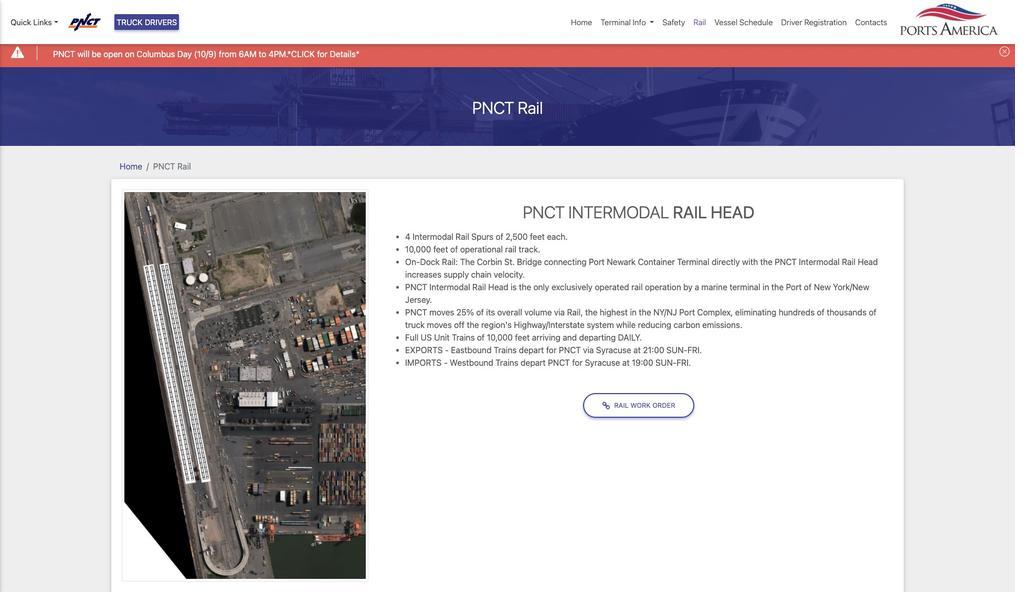 Task type: vqa. For each thing, say whether or not it's contained in the screenshot.
the bottommost moves
yes



Task type: locate. For each thing, give the bounding box(es) containing it.
1 vertical spatial at
[[622, 358, 630, 367]]

- right the imports
[[444, 358, 448, 367]]

be
[[92, 49, 101, 59]]

the right is
[[519, 282, 531, 292]]

rail up st.
[[505, 245, 516, 254]]

eliminating
[[735, 308, 776, 317]]

driver registration link
[[777, 12, 851, 32]]

-
[[445, 345, 449, 355], [444, 358, 448, 367]]

in up while
[[630, 308, 637, 317]]

for
[[317, 49, 328, 59], [546, 345, 557, 355], [572, 358, 583, 367]]

1 vertical spatial rail
[[631, 282, 643, 292]]

1 vertical spatial moves
[[427, 320, 452, 330]]

0 vertical spatial home link
[[567, 12, 596, 32]]

directly
[[712, 257, 740, 267]]

port
[[589, 257, 605, 267], [786, 282, 802, 292], [679, 308, 695, 317]]

0 vertical spatial via
[[554, 308, 565, 317]]

rail,
[[567, 308, 583, 317]]

head up york/new
[[858, 257, 878, 267]]

moves up off at the bottom left of page
[[429, 308, 454, 317]]

head up directly at the right of the page
[[711, 202, 755, 222]]

hundreds
[[779, 308, 815, 317]]

2 horizontal spatial head
[[858, 257, 878, 267]]

0 vertical spatial at
[[633, 345, 641, 355]]

10,000 up on-
[[405, 245, 431, 254]]

connecting
[[544, 257, 587, 267]]

the
[[460, 257, 475, 267]]

1 vertical spatial port
[[786, 282, 802, 292]]

corbin
[[477, 257, 502, 267]]

1 vertical spatial trains
[[494, 345, 517, 355]]

of right the thousands
[[869, 308, 876, 317]]

2 vertical spatial trains
[[495, 358, 518, 367]]

0 vertical spatial depart
[[519, 345, 544, 355]]

1 vertical spatial head
[[858, 257, 878, 267]]

terminal up a
[[677, 257, 709, 267]]

port left newark
[[589, 257, 605, 267]]

via down the departing
[[583, 345, 594, 355]]

intermodal up newark
[[568, 202, 669, 222]]

sun- right 21:00
[[666, 345, 687, 355]]

port up hundreds
[[786, 282, 802, 292]]

feet up rail:
[[433, 245, 448, 254]]

1 horizontal spatial pnct rail
[[472, 97, 543, 117]]

1 vertical spatial home
[[120, 161, 142, 171]]

for down 'and'
[[572, 358, 583, 367]]

quick
[[10, 17, 31, 27]]

0 vertical spatial -
[[445, 345, 449, 355]]

1 horizontal spatial at
[[633, 345, 641, 355]]

1 horizontal spatial home link
[[567, 12, 596, 32]]

of left new
[[804, 282, 812, 292]]

sun- down 21:00
[[655, 358, 677, 367]]

1 vertical spatial depart
[[521, 358, 546, 367]]

its
[[486, 308, 495, 317]]

feet up track.
[[530, 232, 545, 241]]

1 vertical spatial 10,000
[[487, 333, 513, 342]]

0 horizontal spatial for
[[317, 49, 328, 59]]

port up carbon
[[679, 308, 695, 317]]

0 vertical spatial port
[[589, 257, 605, 267]]

4
[[405, 232, 410, 241]]

trains down region's
[[494, 345, 517, 355]]

exports
[[405, 345, 443, 355]]

the
[[760, 257, 772, 267], [519, 282, 531, 292], [771, 282, 784, 292], [585, 308, 597, 317], [639, 308, 651, 317], [467, 320, 479, 330]]

truck drivers link
[[114, 14, 179, 30]]

rail right 'operated'
[[631, 282, 643, 292]]

depart
[[519, 345, 544, 355], [521, 358, 546, 367]]

0 vertical spatial rail
[[505, 245, 516, 254]]

overall
[[497, 308, 522, 317]]

10,000 down region's
[[487, 333, 513, 342]]

moves
[[429, 308, 454, 317], [427, 320, 452, 330]]

pnct intermodal rail head
[[523, 202, 755, 222]]

st.
[[504, 257, 515, 267]]

home
[[571, 17, 592, 27], [120, 161, 142, 171]]

1 horizontal spatial port
[[679, 308, 695, 317]]

1 horizontal spatial via
[[583, 345, 594, 355]]

0 vertical spatial moves
[[429, 308, 454, 317]]

rail
[[505, 245, 516, 254], [631, 282, 643, 292]]

velocity.
[[494, 270, 525, 279]]

truck drivers
[[117, 17, 177, 27]]

arriving
[[532, 333, 560, 342]]

intermodal down supply
[[429, 282, 470, 292]]

truck
[[117, 17, 143, 27]]

2 vertical spatial head
[[488, 282, 508, 292]]

of up rail:
[[450, 245, 458, 254]]

complex,
[[697, 308, 733, 317]]

1 vertical spatial via
[[583, 345, 594, 355]]

0 vertical spatial fri.
[[687, 345, 702, 355]]

trains down off at the bottom left of page
[[452, 333, 475, 342]]

0 vertical spatial terminal
[[601, 17, 631, 27]]

rail
[[693, 17, 706, 27], [518, 97, 543, 117], [177, 161, 191, 171], [673, 202, 707, 222], [456, 232, 469, 241], [842, 257, 856, 267], [472, 282, 486, 292], [614, 402, 629, 409]]

the up system
[[585, 308, 597, 317]]

the right with
[[760, 257, 772, 267]]

trains right the westbound
[[495, 358, 518, 367]]

details*
[[330, 49, 360, 59]]

imports
[[405, 358, 442, 367]]

region's
[[481, 320, 512, 330]]

jersey.
[[405, 295, 432, 304]]

contacts
[[855, 17, 887, 27]]

1 vertical spatial terminal
[[677, 257, 709, 267]]

0 vertical spatial head
[[711, 202, 755, 222]]

1 vertical spatial pnct rail
[[153, 161, 191, 171]]

pnct
[[53, 49, 75, 59], [472, 97, 514, 117], [153, 161, 175, 171], [523, 202, 565, 222], [775, 257, 797, 267], [405, 282, 427, 292], [405, 308, 427, 317], [559, 345, 581, 355], [548, 358, 570, 367]]

moves up unit
[[427, 320, 452, 330]]

1 vertical spatial in
[[630, 308, 637, 317]]

pnct will be open on columbus day (10/9) from 6am to 4pm.*click for details* alert
[[0, 39, 1015, 67]]

close image
[[999, 46, 1010, 57]]

10,000
[[405, 245, 431, 254], [487, 333, 513, 342]]

thousands
[[827, 308, 867, 317]]

0 vertical spatial for
[[317, 49, 328, 59]]

terminal
[[601, 17, 631, 27], [677, 257, 709, 267]]

operational
[[460, 245, 503, 254]]

0 horizontal spatial in
[[630, 308, 637, 317]]

contacts link
[[851, 12, 891, 32]]

reducing
[[638, 320, 671, 330]]

for left the details*
[[317, 49, 328, 59]]

at up 19:00
[[633, 345, 641, 355]]

intermodal right 4
[[413, 232, 453, 241]]

terminal left 'info'
[[601, 17, 631, 27]]

link image
[[602, 401, 614, 410]]

1 vertical spatial home link
[[120, 161, 142, 171]]

via left rail,
[[554, 308, 565, 317]]

0 horizontal spatial port
[[589, 257, 605, 267]]

pnct rail
[[472, 97, 543, 117], [153, 161, 191, 171]]

1 horizontal spatial terminal
[[677, 257, 709, 267]]

york/new
[[833, 282, 869, 292]]

in right terminal
[[763, 282, 769, 292]]

chain
[[471, 270, 492, 279]]

0 vertical spatial 10,000
[[405, 245, 431, 254]]

of
[[496, 232, 503, 241], [450, 245, 458, 254], [804, 282, 812, 292], [476, 308, 484, 317], [817, 308, 824, 317], [869, 308, 876, 317], [477, 333, 485, 342]]

19:00
[[632, 358, 653, 367]]

0 vertical spatial trains
[[452, 333, 475, 342]]

0 horizontal spatial rail
[[505, 245, 516, 254]]

safety link
[[658, 12, 689, 32]]

1 vertical spatial sun-
[[655, 358, 677, 367]]

0 vertical spatial pnct rail
[[472, 97, 543, 117]]

feet
[[530, 232, 545, 241], [433, 245, 448, 254], [515, 333, 530, 342]]

1 horizontal spatial in
[[763, 282, 769, 292]]

on-
[[405, 257, 420, 267]]

0 horizontal spatial at
[[622, 358, 630, 367]]

for down "arriving"
[[546, 345, 557, 355]]

1 horizontal spatial for
[[546, 345, 557, 355]]

2 horizontal spatial for
[[572, 358, 583, 367]]

0 horizontal spatial terminal
[[601, 17, 631, 27]]

2 horizontal spatial port
[[786, 282, 802, 292]]

of right hundreds
[[817, 308, 824, 317]]

fri.
[[687, 345, 702, 355], [677, 358, 691, 367]]

intermodal
[[568, 202, 669, 222], [413, 232, 453, 241], [799, 257, 840, 267], [429, 282, 470, 292]]

0 horizontal spatial 10,000
[[405, 245, 431, 254]]

links
[[33, 17, 52, 27]]

0 horizontal spatial head
[[488, 282, 508, 292]]

system
[[587, 320, 614, 330]]

1 horizontal spatial rail
[[631, 282, 643, 292]]

head
[[711, 202, 755, 222], [858, 257, 878, 267], [488, 282, 508, 292]]

carbon
[[674, 320, 700, 330]]

with
[[742, 257, 758, 267]]

head left is
[[488, 282, 508, 292]]

0 vertical spatial home
[[571, 17, 592, 27]]

at left 19:00
[[622, 358, 630, 367]]

feet left "arriving"
[[515, 333, 530, 342]]

rail work order
[[614, 402, 675, 409]]

by
[[683, 282, 693, 292]]

operated
[[595, 282, 629, 292]]

- down unit
[[445, 345, 449, 355]]

1 vertical spatial for
[[546, 345, 557, 355]]

on
[[125, 49, 134, 59]]



Task type: describe. For each thing, give the bounding box(es) containing it.
0 horizontal spatial via
[[554, 308, 565, 317]]

4pm.*click
[[269, 49, 315, 59]]

dock
[[420, 257, 440, 267]]

only
[[533, 282, 549, 292]]

bridge
[[517, 257, 542, 267]]

columbus
[[137, 49, 175, 59]]

1 vertical spatial syracuse
[[585, 358, 620, 367]]

(10/9)
[[194, 49, 217, 59]]

0 vertical spatial syracuse
[[596, 345, 631, 355]]

drivers
[[145, 17, 177, 27]]

of left its at the left bottom of page
[[476, 308, 484, 317]]

terminal info link
[[596, 12, 658, 32]]

full
[[405, 333, 418, 342]]

terminal inside 4 intermodal rail spurs of 2,500 feet each. 10,000 feet of operational rail track. on-dock rail:  the corbin st. bridge connecting port newark container terminal directly with the pnct intermodal rail head increases supply chain velocity. pnct intermodal rail head is the only exclusively operated rail operation by a marine terminal in the port of new york/new jersey. pnct moves 25% of its overall volume via rail, the highest in the ny/nj port complex, eliminating hundreds of thousands of truck moves off the region's highway/interstate system while reducing carbon emissions. full us unit trains of 10,000 feet arriving and departing daily. exports - eastbound trains depart for pnct via syracuse at 21:00 sun-fri. imports - westbound trains depart pnct for syracuse at 19:00 sun-fri.
[[677, 257, 709, 267]]

departing
[[579, 333, 616, 342]]

0 vertical spatial in
[[763, 282, 769, 292]]

1 horizontal spatial head
[[711, 202, 755, 222]]

work
[[630, 402, 651, 409]]

open
[[104, 49, 123, 59]]

us
[[421, 333, 432, 342]]

2 vertical spatial feet
[[515, 333, 530, 342]]

registration
[[804, 17, 847, 27]]

exclusively
[[551, 282, 593, 292]]

order
[[652, 402, 675, 409]]

terminal info
[[601, 17, 646, 27]]

a
[[695, 282, 699, 292]]

1 vertical spatial -
[[444, 358, 448, 367]]

of right spurs
[[496, 232, 503, 241]]

1 horizontal spatial 10,000
[[487, 333, 513, 342]]

0 horizontal spatial home
[[120, 161, 142, 171]]

2 vertical spatial port
[[679, 308, 695, 317]]

rail image
[[122, 189, 368, 582]]

4 intermodal rail spurs of 2,500 feet each. 10,000 feet of operational rail track. on-dock rail:  the corbin st. bridge connecting port newark container terminal directly with the pnct intermodal rail head increases supply chain velocity. pnct intermodal rail head is the only exclusively operated rail operation by a marine terminal in the port of new york/new jersey. pnct moves 25% of its overall volume via rail, the highest in the ny/nj port complex, eliminating hundreds of thousands of truck moves off the region's highway/interstate system while reducing carbon emissions. full us unit trains of 10,000 feet arriving and departing daily. exports - eastbound trains depart for pnct via syracuse at 21:00 sun-fri. imports - westbound trains depart pnct for syracuse at 19:00 sun-fri.
[[405, 232, 878, 367]]

0 vertical spatial sun-
[[666, 345, 687, 355]]

vessel schedule link
[[710, 12, 777, 32]]

new
[[814, 282, 831, 292]]

driver
[[781, 17, 802, 27]]

rail work order link
[[583, 393, 694, 418]]

6am
[[239, 49, 257, 59]]

spurs
[[471, 232, 493, 241]]

unit
[[434, 333, 450, 342]]

to
[[259, 49, 266, 59]]

newark
[[607, 257, 636, 267]]

while
[[616, 320, 636, 330]]

the up reducing
[[639, 308, 651, 317]]

of up eastbound
[[477, 333, 485, 342]]

1 horizontal spatial home
[[571, 17, 592, 27]]

2,500
[[506, 232, 528, 241]]

off
[[454, 320, 465, 330]]

intermodal up new
[[799, 257, 840, 267]]

safety
[[663, 17, 685, 27]]

each.
[[547, 232, 568, 241]]

from
[[219, 49, 237, 59]]

0 horizontal spatial home link
[[120, 161, 142, 171]]

for inside alert
[[317, 49, 328, 59]]

21:00
[[643, 345, 664, 355]]

operation
[[645, 282, 681, 292]]

westbound
[[450, 358, 493, 367]]

highway/interstate
[[514, 320, 585, 330]]

highest
[[600, 308, 628, 317]]

rail:
[[442, 257, 458, 267]]

ny/nj
[[653, 308, 677, 317]]

marine
[[701, 282, 727, 292]]

emissions.
[[702, 320, 742, 330]]

volume
[[524, 308, 552, 317]]

daily.
[[618, 333, 642, 342]]

0 horizontal spatial pnct rail
[[153, 161, 191, 171]]

supply
[[444, 270, 469, 279]]

and
[[563, 333, 577, 342]]

terminal
[[730, 282, 760, 292]]

1 vertical spatial fri.
[[677, 358, 691, 367]]

quick links link
[[10, 16, 58, 28]]

pnct will be open on columbus day (10/9) from 6am to 4pm.*click for details* link
[[53, 48, 360, 60]]

2 vertical spatial for
[[572, 358, 583, 367]]

0 vertical spatial feet
[[530, 232, 545, 241]]

the up hundreds
[[771, 282, 784, 292]]

vessel schedule
[[714, 17, 773, 27]]

25%
[[456, 308, 474, 317]]

1 vertical spatial feet
[[433, 245, 448, 254]]

truck
[[405, 320, 425, 330]]

quick links
[[10, 17, 52, 27]]

pnct inside pnct will be open on columbus day (10/9) from 6am to 4pm.*click for details* link
[[53, 49, 75, 59]]

schedule
[[739, 17, 773, 27]]

is
[[511, 282, 517, 292]]

the right off at the bottom left of page
[[467, 320, 479, 330]]

driver registration
[[781, 17, 847, 27]]

pnct will be open on columbus day (10/9) from 6am to 4pm.*click for details*
[[53, 49, 360, 59]]

will
[[77, 49, 90, 59]]

info
[[633, 17, 646, 27]]

vessel
[[714, 17, 737, 27]]

track.
[[519, 245, 540, 254]]

day
[[177, 49, 192, 59]]

eastbound
[[451, 345, 492, 355]]

container
[[638, 257, 675, 267]]

rail link
[[689, 12, 710, 32]]



